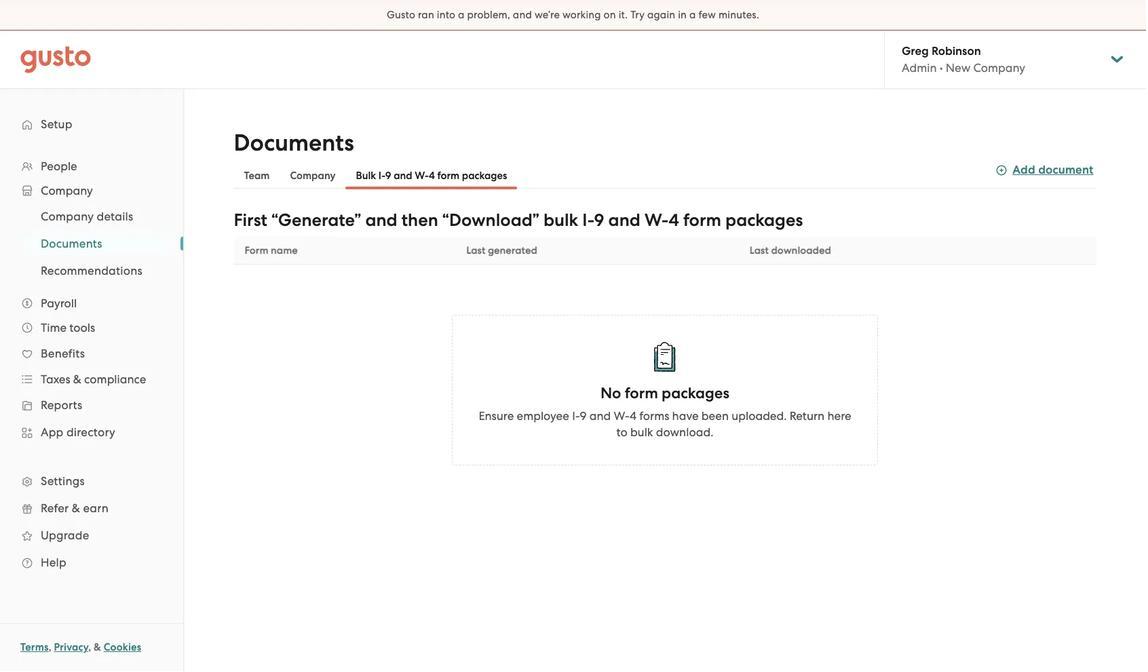 Task type: describe. For each thing, give the bounding box(es) containing it.
9 inside ensure employee i-9 and w-4 forms have been uploaded. return here to bulk download.
[[580, 409, 587, 423]]

uploaded.
[[732, 409, 787, 423]]

add
[[1013, 163, 1036, 177]]

reports
[[41, 398, 82, 412]]

first
[[234, 210, 267, 231]]

company button
[[280, 162, 346, 189]]

tools
[[69, 321, 95, 335]]

to
[[617, 426, 628, 439]]

w- inside button
[[415, 170, 429, 182]]

team
[[244, 170, 270, 182]]

document
[[1038, 163, 1094, 177]]

compliance
[[84, 373, 146, 386]]

& for earn
[[72, 502, 80, 515]]

w- inside ensure employee i-9 and w-4 forms have been uploaded. return here to bulk download.
[[614, 409, 630, 423]]

gusto
[[387, 9, 415, 21]]

bulk
[[356, 170, 376, 182]]

add document
[[1013, 163, 1094, 177]]

9 inside button
[[385, 170, 391, 182]]

company inside button
[[290, 170, 336, 182]]

home image
[[20, 46, 91, 73]]

4 inside button
[[429, 170, 435, 182]]

time tools
[[41, 321, 95, 335]]

upgrade link
[[14, 523, 170, 548]]

recommendations
[[41, 264, 142, 278]]

refer & earn link
[[14, 496, 170, 521]]

•
[[940, 61, 943, 75]]

last generated
[[466, 244, 537, 257]]

4 inside ensure employee i-9 and w-4 forms have been uploaded. return here to bulk download.
[[630, 409, 637, 423]]

people
[[41, 159, 77, 173]]

upgrade
[[41, 529, 89, 542]]

downloaded
[[771, 244, 831, 257]]

2 , from the left
[[88, 641, 91, 654]]

2 a from the left
[[690, 9, 696, 21]]

1 , from the left
[[49, 641, 51, 654]]

here
[[828, 409, 851, 423]]

0 vertical spatial bulk
[[544, 210, 578, 231]]

refer & earn
[[41, 502, 109, 515]]

i- inside ensure employee i-9 and w-4 forms have been uploaded. return here to bulk download.
[[572, 409, 580, 423]]

documents inside gusto navigation element
[[41, 237, 102, 250]]

form inside 'bulk i-9 and w-4 form packages' button
[[437, 170, 460, 182]]

time
[[41, 321, 67, 335]]

greg
[[902, 44, 929, 58]]

company down company dropdown button
[[41, 210, 94, 223]]

app directory
[[41, 426, 115, 439]]

refer
[[41, 502, 69, 515]]

and inside 'bulk i-9 and w-4 form packages' button
[[394, 170, 412, 182]]

reports link
[[14, 393, 170, 417]]

2 horizontal spatial form
[[683, 210, 721, 231]]

people button
[[14, 154, 170, 178]]

"download"
[[442, 210, 540, 231]]

ran
[[418, 9, 434, 21]]

company inside dropdown button
[[41, 184, 93, 197]]

gusto ran into a problem, and we're working on it. try again in a few minutes.
[[387, 9, 759, 21]]

have
[[672, 409, 699, 423]]

1 a from the left
[[458, 9, 465, 21]]

name
[[271, 244, 298, 257]]

and inside ensure employee i-9 and w-4 forms have been uploaded. return here to bulk download.
[[590, 409, 611, 423]]

taxes & compliance button
[[14, 367, 170, 392]]

i- inside button
[[379, 170, 385, 182]]

it.
[[619, 9, 628, 21]]

privacy
[[54, 641, 88, 654]]

ensure
[[479, 409, 514, 423]]

ensure employee i-9 and w-4 forms have been uploaded. return here to bulk download.
[[479, 409, 851, 439]]

recommendations link
[[24, 259, 170, 283]]

benefits
[[41, 347, 85, 360]]

setup
[[41, 117, 72, 131]]

been
[[702, 409, 729, 423]]

few
[[699, 9, 716, 21]]

bulk i-9 and w-4 form packages button
[[346, 162, 517, 189]]

no
[[601, 384, 621, 402]]

benefits link
[[14, 341, 170, 366]]

directory
[[66, 426, 115, 439]]

2 horizontal spatial w-
[[645, 210, 669, 231]]



Task type: vqa. For each thing, say whether or not it's contained in the screenshot.
Taxes
yes



Task type: locate. For each thing, give the bounding box(es) containing it.
admin
[[902, 61, 937, 75]]

company details link
[[24, 204, 170, 229]]

return
[[790, 409, 825, 423]]

1 horizontal spatial form
[[625, 384, 658, 402]]

settings
[[41, 474, 85, 488]]

app
[[41, 426, 63, 439]]

2 vertical spatial form
[[625, 384, 658, 402]]

a
[[458, 9, 465, 21], [690, 9, 696, 21]]

& left the earn
[[72, 502, 80, 515]]

documents down company details
[[41, 237, 102, 250]]

no form packages
[[601, 384, 730, 402]]

2 vertical spatial w-
[[614, 409, 630, 423]]

team button
[[234, 162, 280, 189]]

app directory link
[[14, 420, 170, 445]]

i-
[[379, 170, 385, 182], [582, 210, 594, 231], [572, 409, 580, 423]]

1 vertical spatial form
[[683, 210, 721, 231]]

greg robinson admin • new company
[[902, 44, 1026, 75]]

terms link
[[20, 641, 49, 654]]

1 horizontal spatial a
[[690, 9, 696, 21]]

2 vertical spatial i-
[[572, 409, 580, 423]]

0 vertical spatial w-
[[415, 170, 429, 182]]

& inside "link"
[[72, 502, 80, 515]]

packages up "download"
[[462, 170, 507, 182]]

1 horizontal spatial w-
[[614, 409, 630, 423]]

documents link
[[24, 231, 170, 256]]

into
[[437, 9, 456, 21]]

0 vertical spatial packages
[[462, 170, 507, 182]]

cookies
[[104, 641, 141, 654]]

2 vertical spatial packages
[[662, 384, 730, 402]]

2 horizontal spatial 9
[[594, 210, 604, 231]]

help
[[41, 556, 66, 569]]

1 horizontal spatial 4
[[630, 409, 637, 423]]

packages inside 'bulk i-9 and w-4 form packages' button
[[462, 170, 507, 182]]

0 horizontal spatial ,
[[49, 641, 51, 654]]

& for compliance
[[73, 373, 81, 386]]

form
[[437, 170, 460, 182], [683, 210, 721, 231], [625, 384, 658, 402]]

2 vertical spatial &
[[94, 641, 101, 654]]

try
[[631, 9, 645, 21]]

company details
[[41, 210, 133, 223]]

employee
[[517, 409, 569, 423]]

bulk i-9 and w-4 form packages
[[356, 170, 507, 182]]

1 horizontal spatial ,
[[88, 641, 91, 654]]

2 vertical spatial 9
[[580, 409, 587, 423]]

minutes.
[[719, 9, 759, 21]]

1 list from the top
[[0, 154, 183, 576]]

packages up the have
[[662, 384, 730, 402]]

& left cookies button
[[94, 641, 101, 654]]

add document link
[[996, 161, 1094, 179]]

,
[[49, 641, 51, 654], [88, 641, 91, 654]]

0 horizontal spatial last
[[466, 244, 486, 257]]

form name
[[245, 244, 298, 257]]

1 vertical spatial 9
[[594, 210, 604, 231]]

9
[[385, 170, 391, 182], [594, 210, 604, 231], [580, 409, 587, 423]]

0 vertical spatial 4
[[429, 170, 435, 182]]

terms
[[20, 641, 49, 654]]

2 list from the top
[[0, 203, 183, 284]]

list
[[0, 154, 183, 576], [0, 203, 183, 284]]

1 vertical spatial bulk
[[630, 426, 653, 439]]

documents
[[234, 129, 354, 157], [41, 237, 102, 250]]

0 horizontal spatial bulk
[[544, 210, 578, 231]]

0 horizontal spatial documents
[[41, 237, 102, 250]]

1 horizontal spatial 9
[[580, 409, 587, 423]]

problem,
[[467, 9, 510, 21]]

& inside dropdown button
[[73, 373, 81, 386]]

payroll button
[[14, 291, 170, 316]]

1 vertical spatial packages
[[726, 210, 803, 231]]

taxes
[[41, 373, 70, 386]]

company down people
[[41, 184, 93, 197]]

bulk inside ensure employee i-9 and w-4 forms have been uploaded. return here to bulk download.
[[630, 426, 653, 439]]

again
[[647, 9, 676, 21]]

company
[[974, 61, 1026, 75], [290, 170, 336, 182], [41, 184, 93, 197], [41, 210, 94, 223]]

, left "privacy" link
[[49, 641, 51, 654]]

a right the into
[[458, 9, 465, 21]]

last downloaded
[[750, 244, 831, 257]]

last for last downloaded
[[750, 244, 769, 257]]

earn
[[83, 502, 109, 515]]

1 vertical spatial &
[[72, 502, 80, 515]]

forms
[[640, 409, 669, 423]]

packages up last downloaded
[[726, 210, 803, 231]]

robinson
[[932, 44, 981, 58]]

list containing people
[[0, 154, 183, 576]]

then
[[402, 210, 438, 231]]

help link
[[14, 550, 170, 575]]

last for last generated
[[466, 244, 486, 257]]

1 horizontal spatial documents
[[234, 129, 354, 157]]

setup link
[[14, 112, 170, 136]]

company up "generate"
[[290, 170, 336, 182]]

2 vertical spatial 4
[[630, 409, 637, 423]]

1 horizontal spatial i-
[[572, 409, 580, 423]]

1 horizontal spatial last
[[750, 244, 769, 257]]

0 horizontal spatial w-
[[415, 170, 429, 182]]

terms , privacy , & cookies
[[20, 641, 141, 654]]

in
[[678, 9, 687, 21]]

working
[[563, 9, 601, 21]]

1 vertical spatial 4
[[669, 210, 679, 231]]

last left downloaded at the top right of the page
[[750, 244, 769, 257]]

last
[[466, 244, 486, 257], [750, 244, 769, 257]]

0 horizontal spatial 9
[[385, 170, 391, 182]]

1 vertical spatial i-
[[582, 210, 594, 231]]

1 horizontal spatial bulk
[[630, 426, 653, 439]]

4
[[429, 170, 435, 182], [669, 210, 679, 231], [630, 409, 637, 423]]

0 vertical spatial 9
[[385, 170, 391, 182]]

1 last from the left
[[466, 244, 486, 257]]

, left cookies button
[[88, 641, 91, 654]]

new
[[946, 61, 971, 75]]

first "generate" and then "download" bulk i-9 and w-4 form packages
[[234, 210, 803, 231]]

&
[[73, 373, 81, 386], [72, 502, 80, 515], [94, 641, 101, 654]]

taxes & compliance
[[41, 373, 146, 386]]

"generate"
[[271, 210, 361, 231]]

settings link
[[14, 469, 170, 493]]

2 horizontal spatial i-
[[582, 210, 594, 231]]

2 last from the left
[[750, 244, 769, 257]]

0 horizontal spatial i-
[[379, 170, 385, 182]]

a right in
[[690, 9, 696, 21]]

list containing company details
[[0, 203, 183, 284]]

company button
[[14, 178, 170, 203]]

documents up company button
[[234, 129, 354, 157]]

0 horizontal spatial 4
[[429, 170, 435, 182]]

payroll
[[41, 297, 77, 310]]

on
[[604, 9, 616, 21]]

0 vertical spatial form
[[437, 170, 460, 182]]

download.
[[656, 426, 714, 439]]

we're
[[535, 9, 560, 21]]

packages
[[462, 170, 507, 182], [726, 210, 803, 231], [662, 384, 730, 402]]

0 horizontal spatial a
[[458, 9, 465, 21]]

cookies button
[[104, 639, 141, 656]]

last down "download"
[[466, 244, 486, 257]]

0 horizontal spatial form
[[437, 170, 460, 182]]

0 vertical spatial &
[[73, 373, 81, 386]]

generated
[[488, 244, 537, 257]]

company right new
[[974, 61, 1026, 75]]

0 vertical spatial i-
[[379, 170, 385, 182]]

privacy link
[[54, 641, 88, 654]]

gusto navigation element
[[0, 89, 183, 598]]

0 vertical spatial documents
[[234, 129, 354, 157]]

& right the taxes
[[73, 373, 81, 386]]

details
[[97, 210, 133, 223]]

1 vertical spatial documents
[[41, 237, 102, 250]]

1 vertical spatial w-
[[645, 210, 669, 231]]

time tools button
[[14, 316, 170, 340]]

company inside greg robinson admin • new company
[[974, 61, 1026, 75]]

2 horizontal spatial 4
[[669, 210, 679, 231]]

form
[[245, 244, 268, 257]]



